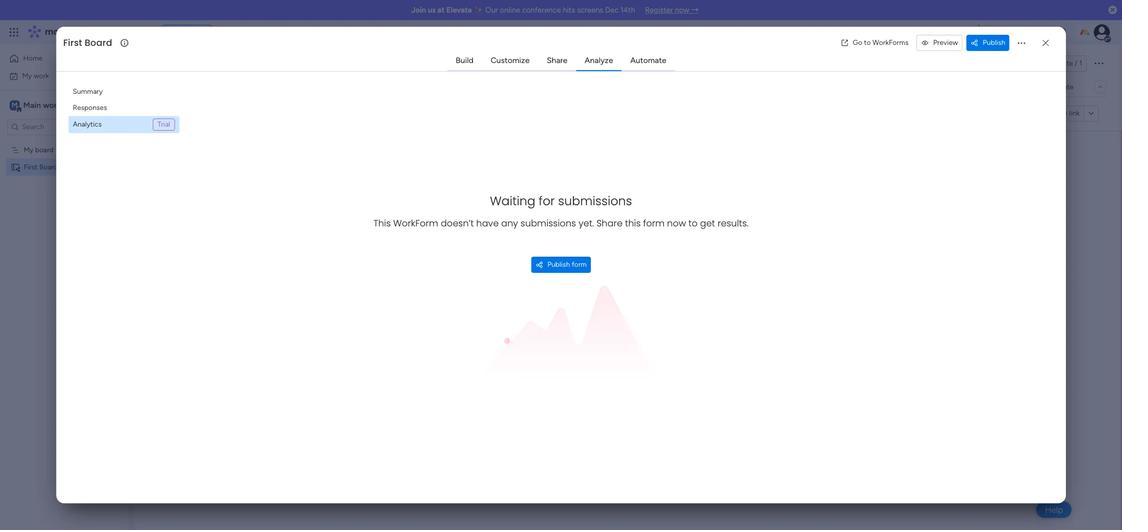 Task type: vqa. For each thing, say whether or not it's contained in the screenshot.
REGISTER
yes



Task type: describe. For each thing, give the bounding box(es) containing it.
2 horizontal spatial first
[[168, 52, 200, 75]]

analyze link
[[577, 51, 621, 69]]

plans
[[190, 28, 207, 36]]

invite
[[1056, 59, 1073, 68]]

share link
[[539, 51, 576, 69]]

14th
[[621, 6, 636, 15]]

monday
[[45, 26, 80, 38]]

first board for first board field to the bottom
[[168, 52, 251, 75]]

my work
[[22, 71, 49, 80]]

register now → link
[[645, 6, 699, 15]]

join us at elevate ✨ our online conference hits screens dec 14th
[[411, 6, 636, 15]]

building
[[611, 214, 659, 231]]

responses
[[73, 103, 107, 112]]

notifications image
[[945, 27, 955, 37]]

waiting for submissions
[[490, 193, 632, 210]]

at
[[438, 6, 445, 15]]

form right your
[[693, 214, 721, 231]]

hits
[[563, 6, 575, 15]]

menu menu
[[68, 84, 179, 133]]

your
[[663, 214, 689, 231]]

invite / 1
[[1056, 59, 1083, 68]]

publish for publish form
[[548, 261, 570, 269]]

→
[[691, 6, 699, 15]]

first board inside list box
[[24, 163, 58, 171]]

preview button
[[917, 35, 963, 51]]

register
[[645, 6, 673, 15]]

waiting
[[490, 193, 536, 210]]

board for top first board field
[[85, 36, 112, 49]]

start
[[562, 214, 590, 231]]

main workspace
[[23, 100, 83, 110]]

workforms
[[873, 38, 909, 47]]

Search in workspace field
[[21, 121, 84, 133]]

edit
[[157, 109, 170, 118]]

copy
[[1034, 109, 1051, 118]]

dec
[[605, 6, 619, 15]]

first board for top first board field
[[63, 36, 112, 49]]

go
[[853, 38, 863, 47]]

summary
[[73, 87, 103, 96]]

copy form link
[[1034, 109, 1080, 118]]

build
[[456, 55, 474, 65]]

board inside list box
[[39, 163, 58, 171]]

0 vertical spatial first
[[63, 36, 82, 49]]

by
[[593, 214, 608, 231]]

publish form
[[548, 261, 587, 269]]

menu item containing analytics
[[68, 116, 179, 133]]

help
[[1045, 505, 1063, 515]]

customize
[[491, 55, 530, 65]]

edit form button
[[153, 106, 191, 122]]

workform
[[393, 217, 438, 230]]

0 vertical spatial now
[[675, 6, 690, 15]]

go to workforms button
[[837, 35, 913, 51]]

see
[[177, 28, 189, 36]]

join
[[411, 6, 426, 15]]

0 horizontal spatial share
[[547, 55, 568, 65]]

build link
[[448, 51, 482, 69]]

invite members image
[[990, 27, 1000, 37]]

analytics
[[73, 120, 102, 129]]

jacob simon image
[[1094, 24, 1110, 40]]

any
[[501, 217, 518, 230]]

1 vertical spatial now
[[667, 217, 686, 230]]

0 vertical spatial first board field
[[61, 36, 119, 49]]

tab list containing build
[[447, 51, 675, 71]]

let's
[[534, 214, 559, 231]]

form for edit form
[[171, 109, 186, 118]]

register now →
[[645, 6, 699, 15]]

apps image
[[1012, 27, 1022, 37]]

more actions image
[[1017, 38, 1027, 48]]



Task type: locate. For each thing, give the bounding box(es) containing it.
0 vertical spatial board
[[85, 36, 112, 49]]

see plans
[[177, 28, 207, 36]]

main
[[23, 100, 41, 110]]

0 vertical spatial work
[[82, 26, 100, 38]]

2 horizontal spatial board
[[204, 52, 251, 75]]

publish for publish
[[983, 38, 1006, 47]]

first board down 'plans'
[[168, 52, 251, 75]]

this
[[625, 217, 641, 230]]

1 vertical spatial board
[[204, 52, 251, 75]]

analyze
[[585, 55, 613, 65]]

1 horizontal spatial to
[[864, 38, 871, 47]]

work right monday
[[82, 26, 100, 38]]

1 horizontal spatial first
[[63, 36, 82, 49]]

help image
[[1059, 27, 1069, 37]]

publish down 'this workform doesn't have any submissions yet. share this form now to get results.'
[[548, 261, 570, 269]]

1 vertical spatial to
[[689, 217, 698, 230]]

form down yet.
[[572, 261, 587, 269]]

home button
[[6, 50, 109, 67]]

0 horizontal spatial first board field
[[61, 36, 119, 49]]

automate inside tab list
[[630, 55, 667, 65]]

tab list
[[447, 51, 675, 71]]

monday work management
[[45, 26, 157, 38]]

doesn't
[[441, 217, 474, 230]]

to inside button
[[864, 38, 871, 47]]

shareable board image
[[11, 162, 20, 172]]

1 vertical spatial publish
[[548, 261, 570, 269]]

go to workforms
[[853, 38, 909, 47]]

edit form
[[157, 109, 186, 118]]

inbox image
[[967, 27, 978, 37]]

to right go
[[864, 38, 871, 47]]

form inside edit form button
[[171, 109, 186, 118]]

1 vertical spatial first
[[168, 52, 200, 75]]

board down 'plans'
[[204, 52, 251, 75]]

let's start by building your form
[[534, 214, 721, 231]]

1 vertical spatial first board
[[168, 52, 251, 75]]

help button
[[1037, 502, 1072, 519]]

my inside button
[[22, 71, 32, 80]]

first board
[[63, 36, 112, 49], [168, 52, 251, 75], [24, 163, 58, 171]]

1 horizontal spatial first board field
[[165, 52, 254, 75]]

0 vertical spatial publish
[[983, 38, 1006, 47]]

conference
[[522, 6, 561, 15]]

share left analyze
[[547, 55, 568, 65]]

work down home
[[34, 71, 49, 80]]

yet.
[[579, 217, 594, 230]]

select product image
[[9, 27, 19, 37]]

customize link
[[483, 51, 538, 69]]

1 horizontal spatial first board
[[63, 36, 112, 49]]

my inside list box
[[24, 146, 33, 154]]

0 horizontal spatial work
[[34, 71, 49, 80]]

shareable board image
[[150, 58, 163, 70]]

workspace
[[43, 100, 83, 110]]

0 horizontal spatial board
[[39, 163, 58, 171]]

board down board
[[39, 163, 58, 171]]

0 horizontal spatial publish
[[548, 261, 570, 269]]

2 vertical spatial first
[[24, 163, 38, 171]]

board right monday
[[85, 36, 112, 49]]

screens
[[577, 6, 603, 15]]

have
[[476, 217, 499, 230]]

my left board
[[24, 146, 33, 154]]

first board up home button
[[63, 36, 112, 49]]

submissions up by
[[558, 193, 632, 210]]

us
[[428, 6, 436, 15]]

management
[[102, 26, 157, 38]]

form for publish form
[[572, 261, 587, 269]]

first right shareable board image
[[24, 163, 38, 171]]

0 vertical spatial share
[[547, 55, 568, 65]]

my for my board
[[24, 146, 33, 154]]

2 horizontal spatial first board
[[168, 52, 251, 75]]

share right yet.
[[597, 217, 623, 230]]

my for my work
[[22, 71, 32, 80]]

publish button
[[967, 35, 1010, 51]]

automate down invite / 1 button
[[1042, 83, 1074, 91]]

my work button
[[6, 68, 109, 84]]

1 vertical spatial first board field
[[165, 52, 254, 75]]

to left get
[[689, 217, 698, 230]]

automate right analyze
[[630, 55, 667, 65]]

copy form link button
[[1015, 106, 1084, 122]]

workspace selection element
[[10, 99, 84, 112]]

1 horizontal spatial publish
[[983, 38, 1006, 47]]

link
[[1069, 109, 1080, 118]]

preview
[[934, 38, 958, 47]]

0 vertical spatial my
[[22, 71, 32, 80]]

list box containing my board
[[0, 139, 129, 312]]

automate link
[[622, 51, 675, 69]]

0 vertical spatial to
[[864, 38, 871, 47]]

search everything image
[[1037, 27, 1047, 37]]

first board field up home button
[[61, 36, 119, 49]]

get
[[700, 217, 715, 230]]

submissions down for
[[521, 217, 576, 230]]

work inside button
[[34, 71, 49, 80]]

form inside copy form link button
[[1053, 109, 1068, 118]]

publish form button
[[531, 257, 591, 273]]

this workform doesn't have any submissions yet. share this form now to get results.
[[374, 217, 749, 230]]

trial
[[157, 120, 170, 129]]

share
[[547, 55, 568, 65], [597, 217, 623, 230]]

board inside field
[[85, 36, 112, 49]]

1 vertical spatial my
[[24, 146, 33, 154]]

see plans button
[[163, 25, 212, 40]]

now left →
[[675, 6, 690, 15]]

my down home
[[22, 71, 32, 80]]

board
[[35, 146, 54, 154]]

now left get
[[667, 217, 686, 230]]

my board
[[24, 146, 54, 154]]

online
[[500, 6, 520, 15]]

2 vertical spatial board
[[39, 163, 58, 171]]

0 vertical spatial first board
[[63, 36, 112, 49]]

board
[[85, 36, 112, 49], [204, 52, 251, 75], [39, 163, 58, 171]]

form
[[1053, 109, 1068, 118], [171, 109, 186, 118], [693, 214, 721, 231], [643, 217, 665, 230], [572, 261, 587, 269]]

automate
[[630, 55, 667, 65], [1042, 83, 1074, 91]]

now
[[675, 6, 690, 15], [667, 217, 686, 230]]

this
[[374, 217, 391, 230]]

m
[[12, 101, 18, 109]]

work for monday
[[82, 26, 100, 38]]

1 vertical spatial work
[[34, 71, 49, 80]]

form right this
[[643, 217, 665, 230]]

submissions
[[558, 193, 632, 210], [521, 217, 576, 230]]

results.
[[718, 217, 749, 230]]

0 horizontal spatial first
[[24, 163, 38, 171]]

1 horizontal spatial work
[[82, 26, 100, 38]]

0 horizontal spatial first board
[[24, 163, 58, 171]]

to
[[864, 38, 871, 47], [689, 217, 698, 230]]

1 horizontal spatial board
[[85, 36, 112, 49]]

0 vertical spatial automate
[[630, 55, 667, 65]]

first board field down 'plans'
[[165, 52, 254, 75]]

1 vertical spatial submissions
[[521, 217, 576, 230]]

form left link
[[1053, 109, 1068, 118]]

publish down invite members image at the top right
[[983, 38, 1006, 47]]

0 horizontal spatial automate
[[630, 55, 667, 65]]

invite / 1 button
[[1037, 56, 1087, 72]]

collapse board header image
[[1097, 83, 1105, 91]]

1 image
[[975, 21, 984, 32]]

form for copy form link
[[1053, 109, 1068, 118]]

1
[[1080, 59, 1083, 68]]

publish inside button
[[983, 38, 1006, 47]]

first board down my board
[[24, 163, 58, 171]]

/
[[1075, 59, 1078, 68]]

menu item
[[68, 116, 179, 133]]

1 vertical spatial automate
[[1042, 83, 1074, 91]]

2 vertical spatial first board
[[24, 163, 58, 171]]

work for my
[[34, 71, 49, 80]]

for
[[539, 193, 555, 210]]

1 horizontal spatial share
[[597, 217, 623, 230]]

first right shareable board icon
[[168, 52, 200, 75]]

list box
[[0, 139, 129, 312]]

work
[[82, 26, 100, 38], [34, 71, 49, 80]]

our
[[486, 6, 498, 15]]

publish
[[983, 38, 1006, 47], [548, 261, 570, 269]]

my
[[22, 71, 32, 80], [24, 146, 33, 154]]

✨
[[474, 6, 484, 15]]

publish inside button
[[548, 261, 570, 269]]

workspace image
[[10, 100, 20, 111]]

1 horizontal spatial automate
[[1042, 83, 1074, 91]]

option
[[0, 141, 129, 143]]

home
[[23, 54, 43, 63]]

1 vertical spatial share
[[597, 217, 623, 230]]

0 vertical spatial submissions
[[558, 193, 632, 210]]

first board inside field
[[63, 36, 112, 49]]

form right edit
[[171, 109, 186, 118]]

0 horizontal spatial to
[[689, 217, 698, 230]]

first
[[63, 36, 82, 49], [168, 52, 200, 75], [24, 163, 38, 171]]

board for first board field to the bottom
[[204, 52, 251, 75]]

first up home button
[[63, 36, 82, 49]]

elevate
[[447, 6, 472, 15]]

First Board field
[[61, 36, 119, 49], [165, 52, 254, 75]]

form inside publish form button
[[572, 261, 587, 269]]



